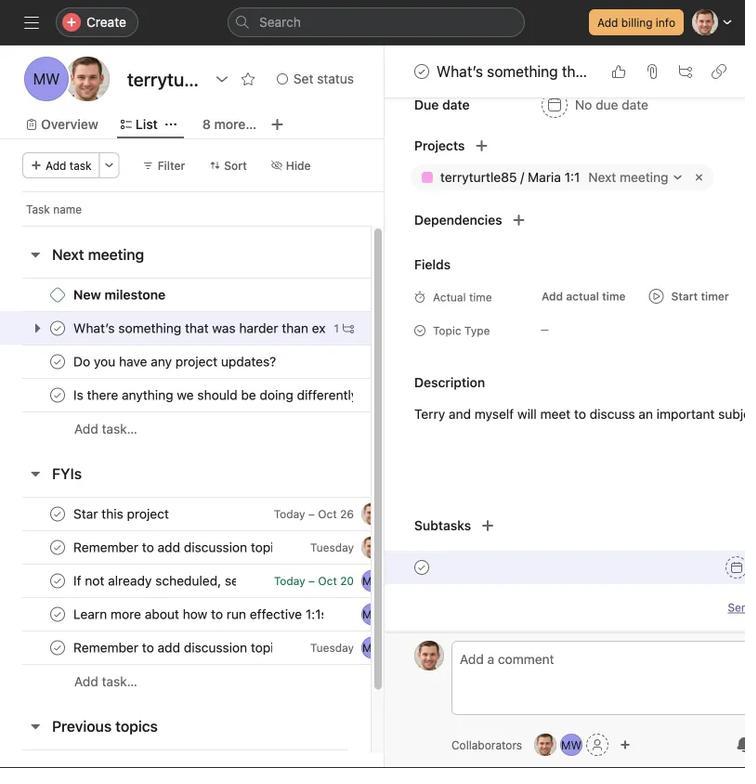 Task type: locate. For each thing, give the bounding box(es) containing it.
1 vertical spatial tuesday row
[[0, 631, 464, 665]]

1 add task… from the top
[[74, 421, 137, 437]]

remember to add discussion topics for the next meeting cell up if not already scheduled, set up a recurring 1:1 meeting in your calendar text field
[[0, 531, 396, 565]]

oct inside if not already scheduled, set up a recurring 1:1 meeting in your calendar "cell"
[[318, 575, 337, 588]]

3 completed checkbox from the top
[[46, 637, 69, 659]]

overview link
[[26, 114, 98, 135]]

1 vertical spatial add task… button
[[74, 672, 137, 692]]

sen
[[728, 601, 745, 614]]

New milestone text field
[[70, 286, 171, 304]]

oct left 20 on the left of the page
[[318, 575, 337, 588]]

actual
[[433, 291, 466, 304]]

task…
[[102, 421, 137, 437], [102, 674, 137, 690]]

completed image inside if not already scheduled, set up a recurring 1:1 meeting in your calendar "cell"
[[46, 570, 69, 592]]

completed checkbox inside if not already scheduled, set up a recurring 1:1 meeting in your calendar "cell"
[[46, 570, 69, 592]]

0 vertical spatial completed checkbox
[[46, 503, 69, 526]]

completed image inside the star this project cell
[[46, 503, 69, 526]]

collapse task list for this section image down task
[[28, 247, 43, 262]]

more actions image
[[104, 160, 115, 171]]

add
[[598, 16, 618, 29], [46, 159, 66, 172], [542, 290, 563, 303], [74, 421, 98, 437], [74, 674, 98, 690]]

today
[[274, 508, 305, 521], [274, 575, 305, 588]]

add task… for add task… 'button' within the header next meeting tree grid
[[74, 421, 137, 437]]

add task… up fyis
[[74, 421, 137, 437]]

oct
[[318, 508, 337, 521], [318, 575, 337, 588]]

oct left the 26
[[318, 508, 337, 521]]

1 vertical spatial move tasks between sections image
[[365, 356, 376, 368]]

completed image inside learn more about how to run effective 1:1s cell
[[46, 604, 69, 626]]

add to starred image
[[241, 72, 255, 86]]

— button
[[533, 317, 645, 343]]

add up the previous
[[74, 674, 98, 690]]

today inside the star this project cell
[[274, 508, 305, 521]]

add for add task… 'button' in header fyis tree grid
[[74, 674, 98, 690]]

add to projects image
[[474, 138, 489, 153]]

add inside dropdown button
[[542, 290, 563, 303]]

1 vertical spatial move tasks between sections image
[[365, 390, 376, 401]]

0 horizontal spatial time
[[469, 291, 492, 304]]

0 horizontal spatial next
[[52, 246, 84, 263]]

task… up previous topics
[[102, 674, 137, 690]]

list link
[[121, 114, 158, 135]]

–
[[308, 508, 315, 521], [309, 575, 315, 588]]

1 vertical spatial meeting
[[88, 246, 144, 263]]

copy task link image
[[712, 64, 727, 79]]

tt for right tt button
[[539, 739, 553, 752]]

tuesday down 20 on the left of the page
[[310, 642, 354, 655]]

sort
[[224, 159, 247, 172]]

1 vertical spatial next meeting
[[52, 246, 144, 263]]

add task…
[[74, 421, 137, 437], [74, 674, 137, 690]]

1 vertical spatial collapse task list for this section image
[[28, 467, 43, 481]]

0 vertical spatial collapse task list for this section image
[[28, 247, 43, 262]]

1 horizontal spatial tt
[[422, 650, 436, 663]]

main content containing due date
[[385, 0, 745, 736]]

add task… inside header next meeting tree grid
[[74, 421, 137, 437]]

2 add task… row from the top
[[0, 665, 464, 699]]

completed image for if not already scheduled, set up a recurring 1:1 meeting in your calendar "cell"
[[46, 570, 69, 592]]

move tasks between sections image for new milestone cell
[[365, 290, 376, 301]]

– left 20 on the left of the page
[[309, 575, 315, 588]]

next meeting right 1:1
[[589, 170, 669, 185]]

move tasks between sections image left description
[[365, 390, 376, 401]]

tuesday down the 26
[[310, 541, 354, 554]]

1 collapse task list for this section image from the top
[[28, 247, 43, 262]]

1 horizontal spatial time
[[602, 290, 626, 303]]

2 task… from the top
[[102, 674, 137, 690]]

mw up overview link
[[33, 70, 60, 88]]

today left 20 on the left of the page
[[274, 575, 305, 588]]

move tasks between sections image inside is there anything we should be doing differently? cell
[[365, 390, 376, 401]]

0 vertical spatial tt
[[78, 70, 96, 88]]

1 vertical spatial next
[[52, 246, 84, 263]]

mw left add or remove collaborators icon
[[561, 739, 582, 752]]

no due date
[[575, 97, 649, 112]]

expand sidebar image
[[24, 15, 39, 30]]

task… inside header fyis tree grid
[[102, 674, 137, 690]]

maria
[[528, 170, 561, 185]]

2 move tasks between sections image from the top
[[365, 390, 376, 401]]

task… down is there anything we should be doing differently? cell
[[102, 421, 137, 437]]

Completed checkbox
[[46, 503, 69, 526], [46, 537, 69, 559], [46, 637, 69, 659]]

mw button
[[561, 734, 583, 757]]

add task… inside header fyis tree grid
[[74, 674, 137, 690]]

0 vertical spatial remember to add discussion topics for the next meeting cell
[[0, 531, 396, 565]]

None text field
[[123, 62, 205, 96]]

add task… button up fyis
[[74, 419, 137, 440]]

2 completed checkbox from the top
[[46, 537, 69, 559]]

– inside the star this project cell
[[308, 508, 315, 521]]

0 vertical spatial next meeting
[[589, 170, 669, 185]]

add task… button
[[74, 419, 137, 440], [74, 672, 137, 692]]

1 today from the top
[[274, 508, 305, 521]]

description
[[415, 375, 485, 390]]

add up fyis
[[74, 421, 98, 437]]

collapse task list for this section image
[[28, 719, 43, 734]]

header fyis tree grid
[[0, 497, 464, 699]]

topics
[[115, 718, 158, 736]]

next meeting
[[589, 170, 669, 185], [52, 246, 144, 263]]

2 collapse task list for this section image from the top
[[28, 467, 43, 481]]

no due date button
[[533, 88, 657, 122]]

add for add actual time dropdown button
[[542, 290, 563, 303]]

Completed checkbox
[[411, 60, 433, 83], [46, 317, 69, 340], [46, 351, 69, 373], [46, 384, 69, 407], [411, 557, 433, 579], [46, 570, 69, 592], [46, 604, 69, 626]]

If not already scheduled, set up a recurring 1:1 meeting in your calendar text field
[[70, 572, 237, 591]]

2 – from the top
[[309, 575, 315, 588]]

important
[[657, 407, 715, 422]]

0 vertical spatial add task… button
[[74, 419, 137, 440]]

sort button
[[201, 152, 255, 178]]

1 vertical spatial completed checkbox
[[46, 537, 69, 559]]

fyis
[[52, 465, 82, 483]]

1 – from the top
[[308, 508, 315, 521]]

collapse task list for this section image left fyis
[[28, 467, 43, 481]]

– inside if not already scheduled, set up a recurring 1:1 meeting in your calendar "cell"
[[309, 575, 315, 588]]

set
[[294, 71, 314, 86]]

move tasks between sections image left actual
[[365, 290, 376, 301]]

2 add task… from the top
[[74, 674, 137, 690]]

1 task… from the top
[[102, 421, 137, 437]]

2 vertical spatial completed checkbox
[[46, 637, 69, 659]]

move tasks between sections image
[[365, 290, 376, 301], [365, 390, 376, 401]]

add task… button inside header next meeting tree grid
[[74, 419, 137, 440]]

meet
[[540, 407, 571, 422]]

mw
[[33, 70, 60, 88], [561, 739, 582, 752]]

today inside if not already scheduled, set up a recurring 1:1 meeting in your calendar "cell"
[[274, 575, 305, 588]]

add subtask image
[[678, 64, 693, 79]]

move tasks between sections image
[[365, 323, 376, 334], [365, 356, 376, 368]]

0 vertical spatial task…
[[102, 421, 137, 437]]

1 vertical spatial tt button
[[535, 734, 557, 757]]

terry and myself will meet to discuss an important subje
[[415, 407, 745, 422]]

completed image for learn more about how to run effective 1:1s text field
[[46, 604, 69, 626]]

0 vertical spatial tuesday
[[310, 541, 354, 554]]

next right 1:1
[[589, 170, 616, 185]]

terryturtle85 / maria 1:1
[[441, 170, 580, 185]]

add inside header fyis tree grid
[[74, 674, 98, 690]]

add billing info
[[598, 16, 676, 29]]

add task… row down is there anything we should be doing differently? text box
[[0, 412, 464, 446]]

1 horizontal spatial next meeting
[[589, 170, 669, 185]]

move tasks between sections image inside new milestone cell
[[365, 290, 376, 301]]

tuesday
[[310, 541, 354, 554], [310, 642, 354, 655]]

1 vertical spatial tuesday
[[310, 642, 354, 655]]

completed image inside do you have any project updates? cell
[[46, 351, 69, 373]]

add task… button up previous topics button
[[74, 672, 137, 692]]

completed checkbox inside do you have any project updates? cell
[[46, 351, 69, 373]]

what's something that was harder than expected? cell
[[0, 311, 396, 346]]

collapse task list for this section image
[[28, 247, 43, 262], [28, 467, 43, 481]]

1 move tasks between sections image from the top
[[365, 323, 376, 334]]

today left the 26
[[274, 508, 305, 521]]

1 add task… button from the top
[[74, 419, 137, 440]]

projects button
[[385, 133, 465, 159]]

time
[[602, 290, 626, 303], [469, 291, 492, 304]]

Remember to add discussion topics for the next meeting text field
[[70, 639, 273, 658]]

completed image for do you have any project updates? cell
[[46, 351, 69, 373]]

topic
[[433, 324, 461, 337]]

add actual time
[[542, 290, 626, 303]]

1 horizontal spatial mw
[[561, 739, 582, 752]]

Remember to add discussion topics for the next meeting text field
[[70, 539, 273, 557]]

header next meeting tree grid
[[0, 278, 464, 446]]

0 likes. click to like this task image
[[612, 64, 626, 79]]

next up the completed milestone icon
[[52, 246, 84, 263]]

0 horizontal spatial meeting
[[88, 246, 144, 263]]

0 vertical spatial add task…
[[74, 421, 137, 437]]

0 horizontal spatial mw
[[33, 70, 60, 88]]

next meeting button
[[584, 167, 688, 188]]

add actual time button
[[533, 283, 634, 309]]

0 vertical spatial tt button
[[415, 641, 444, 671]]

1 vertical spatial today
[[274, 575, 305, 588]]

task name row
[[0, 191, 464, 226]]

26
[[340, 508, 354, 521]]

remember to add discussion topics for the next meeting cell down learn more about how to run effective 1:1s text field
[[0, 631, 396, 665]]

add task… row
[[0, 412, 464, 446], [0, 665, 464, 699]]

1 vertical spatial add task…
[[74, 674, 137, 690]]

0 vertical spatial oct
[[318, 508, 337, 521]]

main content
[[385, 0, 745, 736]]

2 horizontal spatial tt
[[539, 739, 553, 752]]

meeting
[[620, 170, 669, 185], [88, 246, 144, 263]]

search list box
[[228, 7, 525, 37]]

search button
[[228, 7, 525, 37]]

Completed milestone checkbox
[[50, 288, 65, 303]]

Star this project text field
[[70, 505, 175, 524]]

2 today from the top
[[274, 575, 305, 588]]

1 move tasks between sections image from the top
[[365, 290, 376, 301]]

next meeting up new milestone text box
[[52, 246, 144, 263]]

remember to add discussion topics for the next meeting cell
[[0, 531, 396, 565], [0, 631, 396, 665]]

2 add task… button from the top
[[74, 672, 137, 692]]

2 move tasks between sections image from the top
[[365, 356, 376, 368]]

oct inside the star this project cell
[[318, 508, 337, 521]]

info
[[656, 16, 676, 29]]

move tasks between sections image inside do you have any project updates? cell
[[365, 356, 376, 368]]

0 vertical spatial move tasks between sections image
[[365, 323, 376, 334]]

0 vertical spatial next
[[589, 170, 616, 185]]

overview
[[41, 117, 98, 132]]

add inside header next meeting tree grid
[[74, 421, 98, 437]]

learn more about how to run effective 1:1s cell
[[0, 598, 396, 632]]

1 vertical spatial remember to add discussion topics for the next meeting cell
[[0, 631, 396, 665]]

time inside dropdown button
[[602, 290, 626, 303]]

8
[[202, 117, 211, 132]]

0 vertical spatial –
[[308, 508, 315, 521]]

list
[[136, 117, 158, 132]]

collapse task list for this section image for fyis
[[28, 467, 43, 481]]

completed checkbox for star this project text field
[[46, 503, 69, 526]]

1 vertical spatial –
[[309, 575, 315, 588]]

2 vertical spatial tt
[[539, 739, 553, 752]]

next
[[589, 170, 616, 185], [52, 246, 84, 263]]

1 vertical spatial add task… row
[[0, 665, 464, 699]]

add left actual
[[542, 290, 563, 303]]

next meeting button
[[52, 238, 144, 271]]

1 horizontal spatial meeting
[[620, 170, 669, 185]]

1 vertical spatial oct
[[318, 575, 337, 588]]

1 subtask image
[[343, 323, 354, 334]]

1 tuesday row from the top
[[0, 531, 464, 565]]

0 vertical spatial add task… row
[[0, 412, 464, 446]]

row
[[22, 225, 395, 227], [0, 278, 464, 312], [0, 345, 464, 379], [0, 378, 464, 413], [0, 497, 464, 532], [0, 564, 464, 599], [0, 598, 464, 632], [0, 750, 464, 769]]

add left task
[[46, 159, 66, 172]]

tt button
[[415, 641, 444, 671], [535, 734, 557, 757]]

completed checkbox inside the star this project cell
[[46, 503, 69, 526]]

– left the 26
[[308, 508, 315, 521]]

billing
[[622, 16, 653, 29]]

1 oct from the top
[[318, 508, 337, 521]]

task… for add task… 'button' within the header next meeting tree grid
[[102, 421, 137, 437]]

0 vertical spatial move tasks between sections image
[[365, 290, 376, 301]]

completed checkbox inside the what's something that was harder than expected? cell
[[46, 317, 69, 340]]

add task… up previous topics button
[[74, 674, 137, 690]]

tuesday row up learn more about how to run effective 1:1s cell
[[0, 531, 464, 565]]

1 horizontal spatial next
[[589, 170, 616, 185]]

0 vertical spatial today
[[274, 508, 305, 521]]

20
[[340, 575, 354, 588]]

projects
[[415, 138, 465, 153]]

1 completed checkbox from the top
[[46, 503, 69, 526]]

1 vertical spatial task…
[[102, 674, 137, 690]]

tuesday row
[[0, 531, 464, 565], [0, 631, 464, 665]]

add task… row down remember to add discussion topics for the next meeting text box
[[0, 665, 464, 699]]

task… for add task… 'button' in header fyis tree grid
[[102, 674, 137, 690]]

1 vertical spatial tt
[[422, 650, 436, 663]]

fields button
[[385, 252, 451, 278]]

previous
[[52, 718, 112, 736]]

0 vertical spatial meeting
[[620, 170, 669, 185]]

2 oct from the top
[[318, 575, 337, 588]]

timer
[[701, 290, 729, 303]]

meeting left remove "icon" on the right top of page
[[620, 170, 669, 185]]

meeting up new milestone text box
[[88, 246, 144, 263]]

completed image
[[46, 317, 69, 340], [46, 503, 69, 526], [411, 557, 433, 579], [46, 604, 69, 626], [46, 637, 69, 659]]

collaborators
[[452, 739, 522, 752]]

1:1
[[565, 170, 580, 185]]

completed image
[[411, 60, 433, 83], [46, 351, 69, 373], [46, 384, 69, 407], [46, 537, 69, 559], [46, 570, 69, 592]]

filter button
[[134, 152, 194, 178]]

task… inside header next meeting tree grid
[[102, 421, 137, 437]]

0 vertical spatial tuesday row
[[0, 531, 464, 565]]

1 vertical spatial mw
[[561, 739, 582, 752]]

tuesday row down learn more about how to run effective 1:1s text field
[[0, 631, 464, 665]]

0 horizontal spatial tt
[[78, 70, 96, 88]]



Task type: vqa. For each thing, say whether or not it's contained in the screenshot.
all within Remove access to all organizations and workspaces in Asana
no



Task type: describe. For each thing, give the bounding box(es) containing it.
what's something that was harder than expected? dialog
[[385, 0, 745, 769]]

and
[[449, 407, 471, 422]]

task name
[[26, 203, 82, 216]]

due date
[[415, 97, 470, 112]]

start
[[672, 290, 698, 303]]

subtasks
[[415, 518, 471, 533]]

completed image for remember to add discussion topics for the next meeting text box
[[46, 637, 69, 659]]

status
[[317, 71, 354, 86]]

1 tuesday from the top
[[310, 541, 354, 554]]

today for – oct 26
[[274, 508, 305, 521]]

due
[[596, 97, 618, 112]]

add tab image
[[270, 117, 285, 132]]

actual
[[566, 290, 599, 303]]

previous topics button
[[52, 710, 158, 744]]

actual time
[[433, 291, 492, 304]]

next meeting inside dropdown button
[[589, 170, 669, 185]]

add task… for add task… 'button' in header fyis tree grid
[[74, 674, 137, 690]]

add task
[[46, 159, 92, 172]]

add task button
[[22, 152, 100, 178]]

dependencies
[[415, 212, 502, 228]]

set status
[[294, 71, 354, 86]]

is there anything we should be doing differently? cell
[[0, 378, 396, 413]]

completed checkbox inside is there anything we should be doing differently? cell
[[46, 384, 69, 407]]

create
[[86, 14, 126, 30]]

today – oct 26
[[274, 508, 354, 521]]

more…
[[214, 117, 257, 132]]

hide button
[[263, 152, 319, 178]]

today for – oct 20
[[274, 575, 305, 588]]

myself
[[475, 407, 514, 422]]

completed image for is there anything we should be doing differently? cell
[[46, 384, 69, 407]]

remove image
[[692, 170, 707, 185]]

add left billing
[[598, 16, 618, 29]]

search
[[259, 14, 301, 30]]

Learn more about how to run effective 1:1s text field
[[70, 606, 324, 624]]

Do you have any project updates? text field
[[70, 353, 282, 371]]

attachments: add a file to this task, what's something that was harder than expected? image
[[645, 64, 660, 79]]

add or remove collaborators image
[[620, 740, 631, 751]]

sen link
[[728, 599, 745, 616]]

completed milestone image
[[50, 288, 65, 303]]

completed checkbox inside learn more about how to run effective 1:1s cell
[[46, 604, 69, 626]]

add billing info button
[[589, 9, 684, 35]]

0 vertical spatial mw
[[33, 70, 60, 88]]

date
[[622, 97, 649, 112]]

oct for 20
[[318, 575, 337, 588]]

discuss
[[590, 407, 635, 422]]

1 remember to add discussion topics for the next meeting cell from the top
[[0, 531, 396, 565]]

subje
[[719, 407, 745, 422]]

an
[[639, 407, 653, 422]]

tt for the leftmost tt button
[[422, 650, 436, 663]]

tab actions image
[[165, 119, 176, 130]]

task
[[26, 203, 50, 216]]

next inside dropdown button
[[589, 170, 616, 185]]

task
[[70, 159, 92, 172]]

2 tuesday from the top
[[310, 642, 354, 655]]

today – oct 20
[[274, 575, 354, 588]]

1 add task… row from the top
[[0, 412, 464, 446]]

add for add task… 'button' within the header next meeting tree grid
[[74, 421, 98, 437]]

8 more…
[[202, 117, 257, 132]]

– for – oct 26
[[308, 508, 315, 521]]

previous topics
[[52, 718, 158, 736]]

add subtasks image
[[481, 519, 495, 533]]

no
[[575, 97, 592, 112]]

hide
[[286, 159, 311, 172]]

add dependencies image
[[512, 213, 527, 228]]

add task… button inside header fyis tree grid
[[74, 672, 137, 692]]

mw inside button
[[561, 739, 582, 752]]

move tasks between sections image for is there anything we should be doing differently? cell
[[365, 390, 376, 401]]

terry
[[415, 407, 445, 422]]

2 remember to add discussion topics for the next meeting cell from the top
[[0, 631, 396, 665]]

meeting inside button
[[88, 246, 144, 263]]

Is there anything we should be doing differently? text field
[[70, 386, 354, 405]]

1 horizontal spatial tt button
[[535, 734, 557, 757]]

set status button
[[269, 66, 362, 92]]

expand subtask list for the task what's something that was harder than expected? image
[[30, 321, 45, 336]]

0 horizontal spatial next meeting
[[52, 246, 144, 263]]

8 more… button
[[202, 114, 257, 135]]

topic type
[[433, 324, 490, 337]]

start timer
[[672, 290, 729, 303]]

collapse task list for this section image for next meeting
[[28, 247, 43, 262]]

if not already scheduled, set up a recurring 1:1 meeting in your calendar cell
[[0, 564, 396, 599]]

create button
[[56, 7, 138, 37]]

completed image for star this project text field
[[46, 503, 69, 526]]

fyis button
[[52, 457, 82, 491]]

completed checkbox inside main content
[[411, 557, 433, 579]]

to
[[574, 407, 586, 422]]

fields
[[415, 257, 451, 272]]

completed checkbox for remember to add discussion topics for the next meeting text box
[[46, 637, 69, 659]]

oct for 26
[[318, 508, 337, 521]]

next inside button
[[52, 246, 84, 263]]

new milestone cell
[[0, 278, 396, 312]]

completed checkbox for remember to add discussion topics for the next meeting text field
[[46, 537, 69, 559]]

—
[[541, 324, 549, 335]]

0 horizontal spatial tt button
[[415, 641, 444, 671]]

start timer button
[[642, 283, 737, 309]]

meeting inside dropdown button
[[620, 170, 669, 185]]

What's something that was harder than expected? text field
[[70, 319, 327, 338]]

filter
[[158, 159, 185, 172]]

subtasks button
[[385, 511, 471, 541]]

terryturtle85
[[441, 170, 517, 185]]

2 tuesday row from the top
[[0, 631, 464, 665]]

name
[[53, 203, 82, 216]]

do you have any project updates? cell
[[0, 345, 396, 379]]

/
[[521, 170, 525, 185]]

star this project cell
[[0, 497, 396, 532]]

show options image
[[215, 72, 229, 86]]

– for – oct 20
[[309, 575, 315, 588]]

type
[[465, 324, 490, 337]]

will
[[518, 407, 537, 422]]



